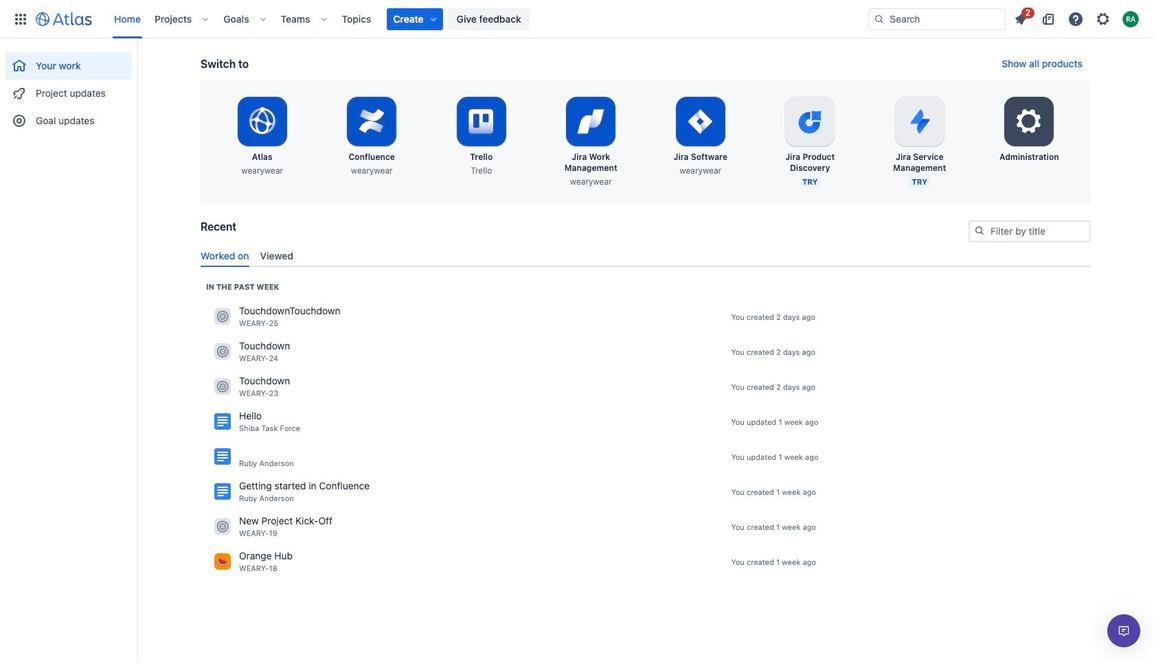 Task type: describe. For each thing, give the bounding box(es) containing it.
1 townsquare image from the top
[[214, 309, 231, 325]]

2 townsquare image from the top
[[214, 379, 231, 395]]

help image
[[1068, 11, 1084, 27]]

2 townsquare image from the top
[[214, 554, 231, 570]]

switch to... image
[[12, 11, 29, 27]]

1 confluence image from the top
[[214, 414, 231, 430]]

confluence image
[[214, 484, 231, 500]]

top element
[[8, 0, 868, 38]]

search image
[[974, 225, 985, 236]]

Filter by title field
[[970, 222, 1090, 241]]

search image
[[874, 13, 885, 24]]

notifications image
[[1013, 11, 1029, 27]]

settings image
[[1013, 105, 1046, 138]]



Task type: locate. For each thing, give the bounding box(es) containing it.
2 confluence image from the top
[[214, 449, 231, 465]]

townsquare image
[[214, 309, 231, 325], [214, 554, 231, 570]]

0 vertical spatial townsquare image
[[214, 344, 231, 360]]

None search field
[[868, 8, 1006, 30]]

3 townsquare image from the top
[[214, 519, 231, 535]]

0 vertical spatial confluence image
[[214, 414, 231, 430]]

tab list
[[195, 244, 1097, 267]]

0 vertical spatial townsquare image
[[214, 309, 231, 325]]

1 vertical spatial townsquare image
[[214, 379, 231, 395]]

account image
[[1123, 11, 1139, 27]]

2 vertical spatial townsquare image
[[214, 519, 231, 535]]

banner
[[0, 0, 1154, 38]]

Search field
[[868, 8, 1006, 30]]

group
[[5, 38, 132, 139]]

confluence image
[[214, 414, 231, 430], [214, 449, 231, 465]]

heading
[[206, 282, 279, 293]]

settings image
[[1095, 11, 1112, 27]]

1 vertical spatial confluence image
[[214, 449, 231, 465]]

1 townsquare image from the top
[[214, 344, 231, 360]]

townsquare image
[[214, 344, 231, 360], [214, 379, 231, 395], [214, 519, 231, 535]]

1 vertical spatial townsquare image
[[214, 554, 231, 570]]



Task type: vqa. For each thing, say whether or not it's contained in the screenshot.
Open Intercom Messenger image
no



